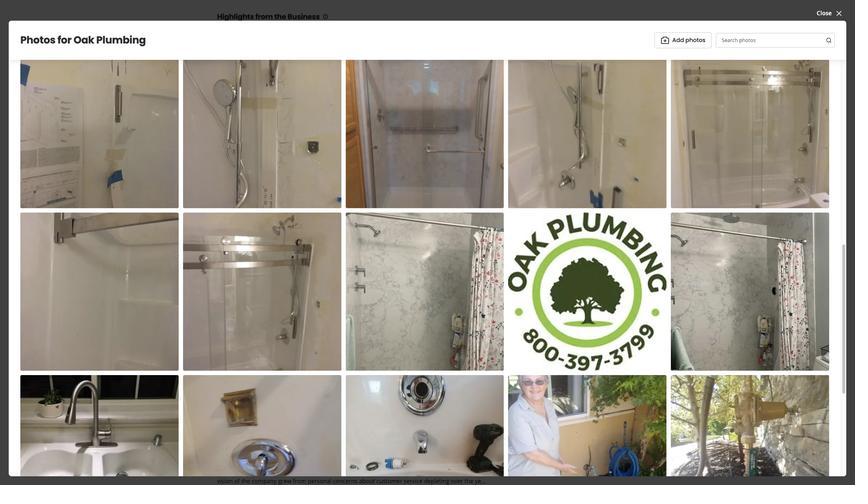 Task type: vqa. For each thing, say whether or not it's contained in the screenshot.
group containing Features
no



Task type: locate. For each thing, give the bounding box(es) containing it.
shower
[[376, 205, 397, 213]]

than
[[301, 333, 312, 340], [253, 469, 265, 477]]

in right shower
[[417, 205, 422, 213]]

came
[[261, 333, 274, 340], [391, 360, 403, 366], [261, 386, 274, 393], [245, 393, 258, 400]]

1 horizontal spatial in 9 reviews link
[[416, 205, 450, 213]]

photos for photos for oak plumbing
[[20, 33, 55, 47]]

labor
[[379, 48, 394, 56]]

a inside while oak plumbing was established in 2016, the owner is a master in the plumbing industry, having more than 20 years of experience in residential, commercial and industrial services. his
[[376, 461, 379, 469]]

the right from at the left of the page
[[274, 12, 286, 22]]

16
[[235, 279, 241, 287]]

a left the new
[[351, 386, 354, 393]]

0 vertical spatial than
[[301, 333, 312, 340]]

1 vertical spatial by
[[305, 188, 312, 196]]

0 horizontal spatial "
[[260, 341, 261, 348]]

by for services offered
[[305, 188, 312, 196]]

6 for faucet repair
[[392, 223, 396, 231]]

5 up 24 chevron down v2 image
[[266, 258, 269, 266]]

1 vertical spatial for
[[472, 333, 479, 340]]

" for jared
[[245, 333, 247, 340]]

& inside "parts & labor guaranteed"
[[374, 48, 378, 56]]

came left "over"
[[391, 360, 403, 366]]

" in 15 reviews
[[269, 367, 304, 374]]

6 up leak detection in 5 reviews
[[256, 240, 260, 248]]

2 vertical spatial "
[[273, 393, 274, 400]]

30
[[410, 333, 415, 340]]

1 in 5 reviews link from the left
[[257, 258, 292, 266]]

0 horizontal spatial in 9 reviews link
[[247, 223, 282, 231]]

6 up water heater installation in 5 reviews
[[389, 240, 393, 248]]

while
[[217, 461, 232, 469]]

0 vertical spatial see
[[428, 90, 439, 98]]

in left 15
[[272, 367, 277, 374]]

0 vertical spatial photos
[[20, 33, 55, 47]]

came up 21
[[261, 333, 274, 340]]

0 vertical spatial oak
[[74, 33, 94, 47]]

no
[[471, 360, 477, 366]]

in right detection
[[259, 258, 264, 266]]

0 horizontal spatial oak
[[74, 33, 94, 47]]

repair
[[398, 205, 416, 213], [230, 223, 247, 231], [366, 223, 384, 231], [230, 240, 248, 248], [364, 240, 381, 248]]

" up today.
[[245, 333, 247, 340]]

see left 16
[[223, 279, 234, 287]]

" down jared button
[[260, 341, 261, 348]]

1 horizontal spatial photos
[[686, 36, 706, 44]]

came up twice.
[[261, 386, 274, 393]]

highlights
[[217, 12, 254, 22], [244, 315, 281, 325]]

in right "installation"
[[416, 258, 422, 266]]

0 horizontal spatial see
[[223, 279, 234, 287]]

0 horizontal spatial than
[[253, 469, 265, 477]]

0 vertical spatial plumbing
[[96, 33, 146, 47]]

" inside " jovan came to assess the situation (needing a new ice maker box for a new-ish fridge) and then travis came twice. " in 12 reviews
[[273, 393, 274, 400]]

" for jovan
[[245, 386, 247, 393]]

available inside consultations available
[[225, 57, 249, 65]]

sink
[[217, 223, 228, 231]]

0 horizontal spatial photos
[[457, 90, 477, 98]]

photo of oak plumbing - benicia, ca, us. image
[[217, 108, 290, 163]]

2 vertical spatial "
[[245, 386, 247, 393]]

faucet repair in 6 reviews
[[347, 223, 419, 231]]

the right assess
[[298, 386, 306, 393]]

repair right sink
[[230, 223, 247, 231]]

in 6 reviews link down bathtub & shower repair in 9 reviews at the top of page
[[384, 223, 419, 231]]

a left new-
[[409, 386, 412, 393]]

2 horizontal spatial "
[[273, 393, 274, 400]]

add
[[673, 36, 684, 44]]

smart,
[[333, 360, 349, 366]]

" the plumber, johnny
[[245, 360, 297, 366]]

1 vertical spatial "
[[269, 367, 271, 374]]

1 horizontal spatial see
[[428, 90, 439, 98]]

0 horizontal spatial for
[[57, 33, 72, 47]]

in left 2016,
[[318, 461, 323, 469]]

0 horizontal spatial by
[[293, 48, 300, 56]]

industry,
[[445, 461, 469, 469]]

6
[[392, 223, 396, 231], [256, 240, 260, 248], [389, 240, 393, 248]]

2 available from the left
[[456, 57, 480, 65]]

1 " from the top
[[245, 333, 247, 340]]

see left all
[[428, 90, 439, 98]]

1 vertical spatial oak
[[234, 461, 245, 469]]

ish
[[425, 386, 432, 393]]

0 horizontal spatial plumbing
[[96, 33, 146, 47]]

emergency services in 10 reviews
[[217, 205, 309, 213]]

in 5 reviews link
[[257, 258, 292, 266], [415, 258, 450, 266]]

expected
[[313, 333, 335, 340]]

1 horizontal spatial than
[[301, 333, 312, 340]]

21
[[269, 341, 274, 348]]

24 chevron down v2 image
[[258, 278, 267, 287]]

1 horizontal spatial in 5 reviews link
[[415, 258, 450, 266]]

business inside services offered element
[[313, 188, 338, 196]]

oak
[[74, 33, 94, 47], [234, 461, 245, 469]]

see for see 16 more
[[223, 279, 234, 287]]

in left 12 on the left of the page
[[276, 393, 280, 400]]

appointment
[[266, 57, 301, 65]]

plumbing inside while oak plumbing was established in 2016, the owner is a master in the plumbing industry, having more than 20 years of experience in residential, commercial and industrial services. his
[[246, 461, 272, 469]]

jared
[[247, 333, 260, 340]]

24 close v2 image
[[835, 9, 844, 18]]

the up residential,
[[341, 461, 350, 469]]

and left then at the right bottom of page
[[450, 386, 459, 393]]

photos right 33
[[457, 90, 477, 98]]

available for consultations available
[[225, 57, 249, 65]]

and inside (really a great, smart, personable guy!) came over quickly and repaired it no problems.
[[434, 360, 443, 366]]

" left 12 on the left of the page
[[273, 393, 274, 400]]

repair up "heater"
[[364, 240, 381, 248]]

emergency
[[217, 205, 247, 213]]

videos
[[250, 89, 274, 99]]

services offered element
[[206, 174, 488, 291]]

services up emergency
[[217, 186, 248, 196]]

" down " the plumber, johnny
[[269, 367, 271, 374]]

than inside came out earlier than expected and did a great job replacing a 30 year old kitchen faucet for us today.
[[301, 333, 312, 340]]

1 horizontal spatial 5
[[423, 258, 426, 266]]

guy!)
[[378, 360, 389, 366]]

travis
[[472, 386, 488, 393]]

0 vertical spatial "
[[245, 333, 247, 340]]

0 horizontal spatial available
[[225, 57, 249, 65]]

1 vertical spatial plumbing
[[246, 461, 272, 469]]

3 " from the top
[[245, 386, 247, 393]]

came inside came out earlier than expected and did a great job replacing a 30 year old kitchen faucet for us today.
[[261, 333, 274, 340]]

discounts
[[455, 48, 482, 56]]

0 vertical spatial services
[[217, 186, 248, 196]]

highlights left from at the left of the page
[[217, 12, 254, 22]]

the right about
[[241, 441, 252, 452]]

& up guaranteed on the left of page
[[374, 48, 378, 56]]

1 horizontal spatial by
[[305, 188, 312, 196]]

& down locally
[[407, 57, 411, 65]]

in 9 reviews link for reviews
[[247, 223, 282, 231]]

1 horizontal spatial plumbing
[[246, 461, 272, 469]]

repair for faucet repair in 6 reviews
[[366, 223, 384, 231]]

in 6 reviews link up water heater installation in 5 reviews
[[381, 240, 416, 248]]

about the business element
[[206, 429, 488, 486]]

kitchen
[[437, 333, 454, 340]]

services down offered
[[249, 205, 271, 213]]

" inside " jovan came to assess the situation (needing a new ice maker box for a new-ish fridge) and then travis came twice. " in 12 reviews
[[245, 386, 247, 393]]

us
[[480, 333, 486, 340]]

2 vertical spatial business
[[254, 441, 286, 452]]

region inside review highlights element
[[211, 333, 494, 408]]

than right the earlier
[[301, 333, 312, 340]]

0 vertical spatial for
[[57, 33, 72, 47]]

0 horizontal spatial 9
[[256, 223, 259, 231]]

then
[[460, 386, 471, 393]]

1 vertical spatial services
[[249, 205, 271, 213]]

photos for photos & videos
[[217, 89, 242, 99]]

great
[[360, 333, 372, 340]]

the up industrial
[[408, 461, 416, 469]]

0 vertical spatial highlights
[[217, 12, 254, 22]]

0 horizontal spatial in 5 reviews link
[[257, 258, 292, 266]]

by inside available by appointment
[[293, 48, 300, 56]]

master
[[380, 461, 399, 469]]

2 " from the top
[[245, 360, 247, 366]]

in left the 10
[[272, 205, 277, 213]]

see for see all 33 photos
[[428, 90, 439, 98]]

plumber,
[[257, 360, 278, 366]]

see inside photos & videos element
[[428, 90, 439, 98]]

his
[[464, 469, 472, 477]]

heater
[[365, 258, 383, 266]]

is
[[370, 461, 374, 469]]

0 vertical spatial in 9 reviews link
[[416, 205, 450, 213]]

by right verified in the left of the page
[[305, 188, 312, 196]]

and right quickly
[[434, 360, 443, 366]]

Search photos text field
[[716, 33, 835, 47]]

" for " in 21 reviews
[[260, 341, 261, 348]]

business for verified by business
[[313, 188, 338, 196]]

highlights up jared button
[[244, 315, 281, 325]]

1 horizontal spatial "
[[269, 367, 271, 374]]

available by appointment
[[266, 48, 301, 65]]

in inside " jovan came to assess the situation (needing a new ice maker box for a new-ish fridge) and then travis came twice. " in 12 reviews
[[276, 393, 280, 400]]

in down shower
[[385, 223, 391, 231]]

by inside services offered element
[[305, 188, 312, 196]]

quickly
[[417, 360, 433, 366]]

" jovan came to assess the situation (needing a new ice maker box for a new-ish fridge) and then travis came twice. " in 12 reviews
[[245, 386, 488, 400]]

came down jovan
[[245, 393, 258, 400]]

0 vertical spatial 9
[[424, 205, 427, 213]]

1 horizontal spatial available
[[456, 57, 480, 65]]

region
[[211, 333, 494, 408]]

previous image
[[222, 131, 230, 140]]

a right the 'is'
[[376, 461, 379, 469]]

in up pipe repair in 6 reviews
[[249, 223, 254, 231]]

24 arrow right v2 image
[[480, 90, 488, 98]]

1 vertical spatial than
[[253, 469, 265, 477]]

1 vertical spatial see
[[223, 279, 234, 287]]

"
[[260, 341, 261, 348], [269, 367, 271, 374], [273, 393, 274, 400]]

0 horizontal spatial photos
[[20, 33, 55, 47]]

1 horizontal spatial 9
[[424, 205, 427, 213]]

in left 21
[[263, 341, 267, 348]]

& inside locally owned & operated
[[407, 57, 411, 65]]

region containing "
[[211, 333, 494, 408]]

parts
[[358, 48, 372, 56]]

" jared
[[245, 333, 260, 340]]

in 15 reviews button
[[271, 367, 304, 374]]

0 vertical spatial business
[[288, 12, 320, 22]]

more
[[237, 469, 251, 477]]

1 vertical spatial business
[[313, 188, 338, 196]]

review
[[217, 315, 243, 325]]

1 horizontal spatial photos
[[217, 89, 242, 99]]

in 5 reviews link for reviews
[[257, 258, 292, 266]]

1 horizontal spatial for
[[401, 386, 408, 393]]

1 vertical spatial in 9 reviews link
[[247, 223, 282, 231]]

photos right add in the right of the page
[[686, 36, 706, 44]]

out
[[275, 333, 283, 340]]

business
[[288, 12, 320, 22], [313, 188, 338, 196], [254, 441, 286, 452]]

1 horizontal spatial oak
[[234, 461, 245, 469]]

repaired
[[445, 360, 465, 366]]

6 down bathtub & shower repair in 9 reviews at the top of page
[[392, 223, 396, 231]]

was
[[273, 461, 284, 469]]

today.
[[245, 341, 260, 348]]

box
[[391, 386, 400, 393]]

and left industrial
[[400, 469, 411, 477]]

1 available from the left
[[225, 57, 249, 65]]

job
[[373, 333, 381, 340]]

photos & videos element
[[0, 0, 855, 486]]

15
[[278, 367, 284, 374]]

sink repair in 9 reviews
[[217, 223, 282, 231]]

situation
[[307, 386, 328, 393]]

(really
[[299, 360, 313, 366]]

" up problems.
[[245, 360, 247, 366]]

assess
[[281, 386, 297, 393]]

1 vertical spatial 9
[[256, 223, 259, 231]]

1 vertical spatial "
[[245, 360, 247, 366]]

available inside discounts available
[[456, 57, 480, 65]]

1 vertical spatial photos
[[457, 90, 477, 98]]

1 vertical spatial photos
[[217, 89, 242, 99]]

a right did
[[356, 333, 359, 340]]

1 vertical spatial highlights
[[244, 315, 281, 325]]

photo of oak plumbing - benicia, ca, us. two of our tech's working on a trenchless sewer line installation. image
[[374, 108, 447, 163]]

reviews inside " jovan came to assess the situation (needing a new ice maker box for a new-ish fridge) and then travis came twice. " in 12 reviews
[[289, 393, 308, 400]]

repair for pipe repair in 6 reviews
[[230, 240, 248, 248]]

experience
[[298, 469, 328, 477]]

repair right shower
[[398, 205, 416, 213]]

year
[[417, 333, 427, 340]]

& left shower
[[370, 205, 375, 213]]

close button
[[817, 9, 844, 18]]

than left 20 on the left
[[253, 469, 265, 477]]

1 horizontal spatial services
[[249, 205, 271, 213]]

and left did
[[336, 333, 346, 340]]

info icon image
[[323, 14, 329, 20], [323, 14, 329, 20]]

0 vertical spatial by
[[293, 48, 300, 56]]

2 vertical spatial for
[[401, 386, 408, 393]]

in down sink repair in 9 reviews
[[249, 240, 255, 248]]

plumbing inside photos & videos element
[[96, 33, 146, 47]]

available down consultations
[[225, 57, 249, 65]]

see inside button
[[223, 279, 234, 287]]

available down discounts
[[456, 57, 480, 65]]

verified
[[282, 188, 304, 196]]

operated
[[413, 57, 437, 65]]

in 6 reviews link for toilet repair
[[381, 240, 416, 248]]

5 right "installation"
[[423, 258, 426, 266]]

& left videos
[[243, 89, 249, 99]]

and
[[336, 333, 346, 340], [434, 360, 443, 366], [450, 386, 459, 393], [400, 469, 411, 477]]

parts & labor guaranteed
[[358, 48, 394, 65]]

water
[[347, 258, 363, 266]]

repair right pipe
[[230, 240, 248, 248]]

0 vertical spatial "
[[260, 341, 261, 348]]

search image
[[826, 37, 832, 43]]

in 6 reviews link for faucet repair
[[384, 223, 419, 231]]

2 horizontal spatial for
[[472, 333, 479, 340]]

in 6 reviews link up leak detection in 5 reviews
[[248, 240, 283, 248]]

& inside services offered element
[[370, 205, 375, 213]]

&
[[374, 48, 378, 56], [407, 57, 411, 65], [243, 89, 249, 99], [370, 205, 375, 213]]

2 in 5 reviews link from the left
[[415, 258, 450, 266]]

bathtub & shower repair in 9 reviews
[[347, 205, 450, 213]]

a left great,
[[314, 360, 317, 366]]

did
[[347, 333, 354, 340]]

" for the
[[245, 360, 247, 366]]

2016,
[[324, 461, 339, 469]]

photos
[[686, 36, 706, 44], [457, 90, 477, 98]]

problems.
[[245, 367, 269, 374]]

" right lynne m. image
[[245, 386, 247, 393]]

in 9 reviews link
[[416, 205, 450, 213], [247, 223, 282, 231]]

0 horizontal spatial 5
[[266, 258, 269, 266]]

in 6 reviews link for pipe repair
[[248, 240, 283, 248]]

by up appointment
[[293, 48, 300, 56]]

repair up "toilet repair in 6 reviews"
[[366, 223, 384, 231]]



Task type: describe. For each thing, give the bounding box(es) containing it.
jared button
[[247, 333, 260, 340]]

by for consultations available
[[293, 48, 300, 56]]

commercial
[[367, 469, 399, 477]]

2 5 from the left
[[423, 258, 426, 266]]

travis button
[[472, 386, 488, 393]]

in right master
[[401, 461, 406, 469]]

for inside came out earlier than expected and did a great job replacing a 30 year old kitchen faucet for us today.
[[472, 333, 479, 340]]

business for about the business
[[254, 441, 286, 452]]

replacing
[[382, 333, 404, 340]]

and inside came out earlier than expected and did a great job replacing a 30 year old kitchen faucet for us today.
[[336, 333, 346, 340]]

review highlights
[[217, 315, 281, 325]]

while oak plumbing was established in 2016, the owner is a master in the plumbing industry, having more than 20 years of experience in residential, commercial and industrial services. his
[[217, 461, 472, 477]]

add photos
[[673, 36, 706, 44]]

the inside " jovan came to assess the situation (needing a new ice maker box for a new-ish fridge) and then travis came twice. " in 12 reviews
[[298, 386, 306, 393]]

pipe
[[217, 240, 229, 248]]

a left the 30
[[405, 333, 408, 340]]

personable
[[350, 360, 377, 366]]

& for parts & labor guaranteed
[[374, 48, 378, 56]]

repair for toilet repair in 6 reviews
[[364, 240, 381, 248]]

fridge)
[[433, 386, 449, 393]]

lynne m. image
[[217, 386, 239, 408]]

years
[[275, 469, 289, 477]]

in 12 reviews button
[[274, 393, 308, 400]]

consultations
[[219, 48, 256, 56]]

detection
[[231, 258, 257, 266]]

available for discounts available
[[456, 57, 480, 65]]

great,
[[319, 360, 332, 366]]

& for photos & videos
[[243, 89, 249, 99]]

to
[[275, 386, 280, 393]]

(needing
[[329, 386, 350, 393]]

highlights from the business
[[217, 12, 320, 22]]

twice.
[[259, 393, 273, 400]]

old
[[428, 333, 436, 340]]

review highlights element
[[206, 303, 494, 418]]

available
[[267, 48, 292, 56]]

& for bathtub & shower repair in 9 reviews
[[370, 205, 375, 213]]

the
[[247, 360, 255, 366]]

0 horizontal spatial services
[[217, 186, 248, 196]]

close
[[817, 9, 832, 17]]

oak inside photos & videos element
[[74, 33, 94, 47]]

24 add photo v2 image
[[661, 36, 670, 45]]

plumbing
[[418, 461, 444, 469]]

" in 21 reviews
[[260, 341, 295, 348]]

faucet
[[456, 333, 470, 340]]

guaranteed
[[360, 57, 392, 65]]

next image
[[476, 131, 484, 140]]

earlier
[[285, 333, 300, 340]]

and inside while oak plumbing was established in 2016, the owner is a master in the plumbing industry, having more than 20 years of experience in residential, commercial and industrial services. his
[[400, 469, 411, 477]]

6 for pipe repair
[[256, 240, 260, 248]]

installation
[[385, 258, 415, 266]]

10
[[279, 205, 286, 213]]

6 for toilet repair
[[389, 240, 393, 248]]

than inside while oak plumbing was established in 2016, the owner is a master in the plumbing industry, having more than 20 years of experience in residential, commercial and industrial services. his
[[253, 469, 265, 477]]

a inside (really a great, smart, personable guy!) came over quickly and repaired it no problems.
[[314, 360, 317, 366]]

faucet
[[347, 223, 365, 231]]

bathtub
[[347, 205, 369, 213]]

in 5 reviews link for 5
[[415, 258, 450, 266]]

photo of oak plumbing - benicia, ca, us. beautifully installed tankless water heater. image
[[296, 108, 368, 163]]

and inside " jovan came to assess the situation (needing a new ice maker box for a new-ish fridge) and then travis came twice. " in 12 reviews
[[450, 386, 459, 393]]

johnny
[[280, 360, 297, 366]]

in down 2016,
[[329, 469, 334, 477]]

it
[[466, 360, 469, 366]]

highlights inside review highlights element
[[244, 315, 281, 325]]

from
[[256, 12, 273, 22]]

toilet repair in 6 reviews
[[347, 240, 416, 248]]

services offered
[[217, 186, 276, 196]]

owned
[[423, 48, 441, 56]]

oak inside while oak plumbing was established in 2016, the owner is a master in the plumbing industry, having more than 20 years of experience in residential, commercial and industrial services. his
[[234, 461, 245, 469]]

1 5 from the left
[[266, 258, 269, 266]]

leak
[[217, 258, 230, 266]]

" for " in 15 reviews
[[269, 367, 271, 374]]

more
[[242, 279, 257, 287]]

pipe repair in 6 reviews
[[217, 240, 283, 248]]

locally
[[403, 48, 421, 56]]

over
[[405, 360, 415, 366]]

jose v. image
[[217, 360, 239, 381]]

in 21 reviews button
[[261, 341, 295, 348]]

came inside (really a great, smart, personable guy!) came over quickly and repaired it no problems.
[[391, 360, 403, 366]]

offered
[[249, 186, 276, 196]]

established
[[285, 461, 316, 469]]

owner
[[351, 461, 368, 469]]

ice
[[366, 386, 373, 393]]

for inside " jovan came to assess the situation (needing a new ice maker box for a new-ish fridge) and then travis came twice. " in 12 reviews
[[401, 386, 408, 393]]

about the business
[[217, 441, 286, 452]]

about
[[217, 441, 239, 452]]

leak detection in 5 reviews
[[217, 258, 292, 266]]

johnny button
[[280, 360, 297, 366]]

jovan
[[247, 386, 259, 393]]

for inside photos & videos element
[[57, 33, 72, 47]]

in down the faucet repair in 6 reviews
[[383, 240, 388, 248]]

new-
[[413, 386, 425, 393]]

in 9 reviews link for in
[[416, 205, 450, 213]]

see all 33 photos link
[[428, 90, 488, 98]]

33
[[449, 90, 455, 98]]

came out earlier than expected and did a great job replacing a 30 year old kitchen faucet for us today.
[[245, 333, 486, 348]]

in 10 reviews link
[[271, 205, 309, 213]]

maria c. image
[[217, 333, 239, 355]]

repair for sink repair in 9 reviews
[[230, 223, 247, 231]]

(really a great, smart, personable guy!) came over quickly and repaired it no problems.
[[245, 360, 477, 374]]

residential,
[[336, 469, 366, 477]]

0 vertical spatial photos
[[686, 36, 706, 44]]

16 checkmark badged v2 image
[[340, 189, 345, 195]]

see 16 more
[[223, 279, 257, 287]]

discounts available
[[455, 48, 482, 65]]

toilet
[[347, 240, 362, 248]]

add photos link
[[655, 32, 712, 48]]



